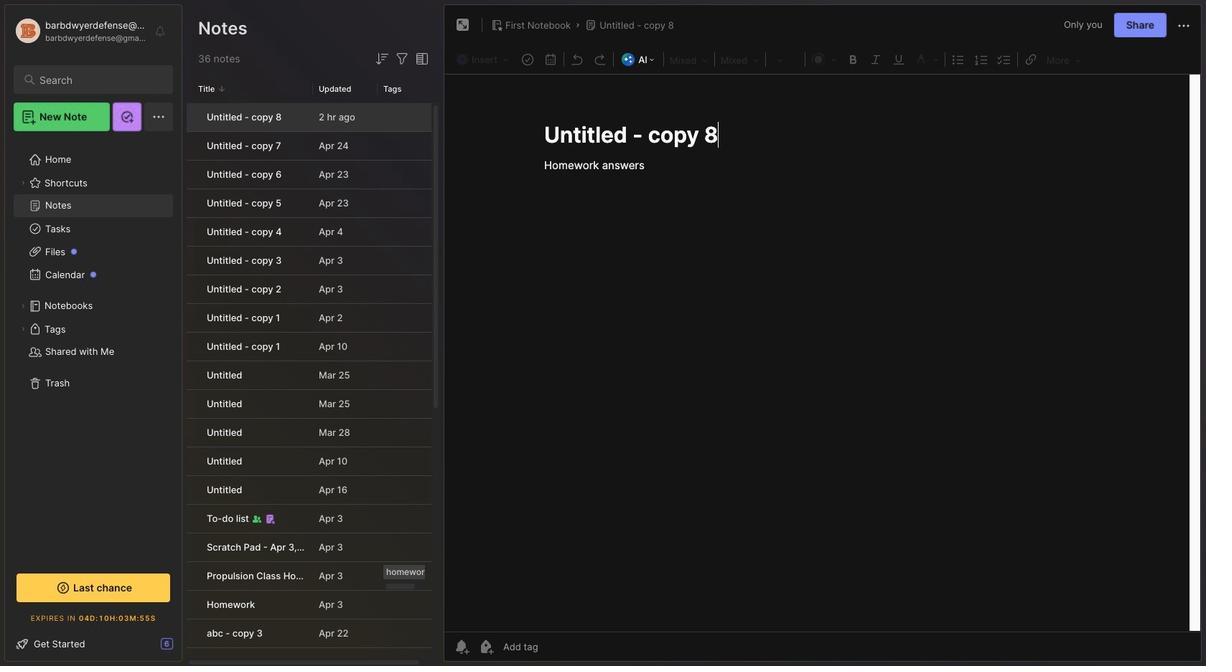Task type: describe. For each thing, give the bounding box(es) containing it.
9 cell from the top
[[187, 333, 198, 361]]

Search text field
[[39, 73, 160, 87]]

Add filters field
[[393, 50, 411, 67]]

6 cell from the top
[[187, 247, 198, 275]]

Account field
[[14, 17, 146, 45]]

font size image
[[767, 50, 803, 69]]

2 cell from the top
[[187, 132, 198, 160]]

16 cell from the top
[[187, 534, 198, 562]]

1 cell from the top
[[187, 103, 198, 131]]

add a reminder image
[[453, 639, 470, 656]]

expand tags image
[[19, 325, 27, 334]]

19 cell from the top
[[187, 620, 198, 648]]

7 cell from the top
[[187, 276, 198, 304]]

font color image
[[807, 50, 841, 68]]

View options field
[[411, 50, 431, 67]]

3 cell from the top
[[187, 161, 198, 189]]

11 cell from the top
[[187, 391, 198, 419]]

Font size field
[[767, 50, 803, 69]]

Help and Learning task checklist field
[[5, 633, 182, 656]]

add tag image
[[477, 639, 495, 656]]

highlight image
[[910, 50, 943, 68]]

17 cell from the top
[[187, 563, 198, 591]]

8 cell from the top
[[187, 304, 198, 332]]

font family image
[[716, 50, 764, 69]]

18 cell from the top
[[187, 592, 198, 620]]

heading level image
[[665, 50, 713, 69]]

Add tag field
[[502, 641, 610, 654]]

Heading level field
[[665, 50, 713, 69]]

more image
[[1042, 50, 1085, 69]]



Task type: locate. For each thing, give the bounding box(es) containing it.
20 cell from the top
[[187, 649, 198, 667]]

none search field inside main element
[[39, 71, 160, 88]]

14 cell from the top
[[187, 477, 198, 505]]

15 cell from the top
[[187, 505, 198, 533]]

Font color field
[[807, 50, 841, 68]]

5 cell from the top
[[187, 218, 198, 246]]

insert image
[[453, 50, 516, 69]]

row group
[[187, 103, 442, 667]]

More actions field
[[1175, 16, 1193, 34]]

note window element
[[444, 4, 1202, 666]]

expand notebooks image
[[19, 302, 27, 311]]

expand note image
[[454, 17, 472, 34]]

Font family field
[[716, 50, 764, 69]]

Highlight field
[[910, 50, 943, 68]]

tree inside main element
[[5, 140, 182, 559]]

main element
[[0, 0, 187, 667]]

add filters image
[[393, 50, 411, 67]]

13 cell from the top
[[187, 448, 198, 476]]

12 cell from the top
[[187, 419, 198, 447]]

Insert field
[[453, 50, 516, 69]]

tree
[[5, 140, 182, 559]]

Sort options field
[[373, 50, 391, 67]]

more actions image
[[1175, 17, 1193, 34]]

4 cell from the top
[[187, 190, 198, 218]]

More field
[[1042, 50, 1085, 69]]

Note Editor text field
[[444, 74, 1201, 633]]

10 cell from the top
[[187, 362, 198, 390]]

click to collapse image
[[181, 640, 192, 658]]

cell
[[187, 103, 198, 131], [187, 132, 198, 160], [187, 161, 198, 189], [187, 190, 198, 218], [187, 218, 198, 246], [187, 247, 198, 275], [187, 276, 198, 304], [187, 304, 198, 332], [187, 333, 198, 361], [187, 362, 198, 390], [187, 391, 198, 419], [187, 419, 198, 447], [187, 448, 198, 476], [187, 477, 198, 505], [187, 505, 198, 533], [187, 534, 198, 562], [187, 563, 198, 591], [187, 592, 198, 620], [187, 620, 198, 648], [187, 649, 198, 667]]

None search field
[[39, 71, 160, 88]]



Task type: vqa. For each thing, say whether or not it's contained in the screenshot.
16th cell from the bottom of the page
yes



